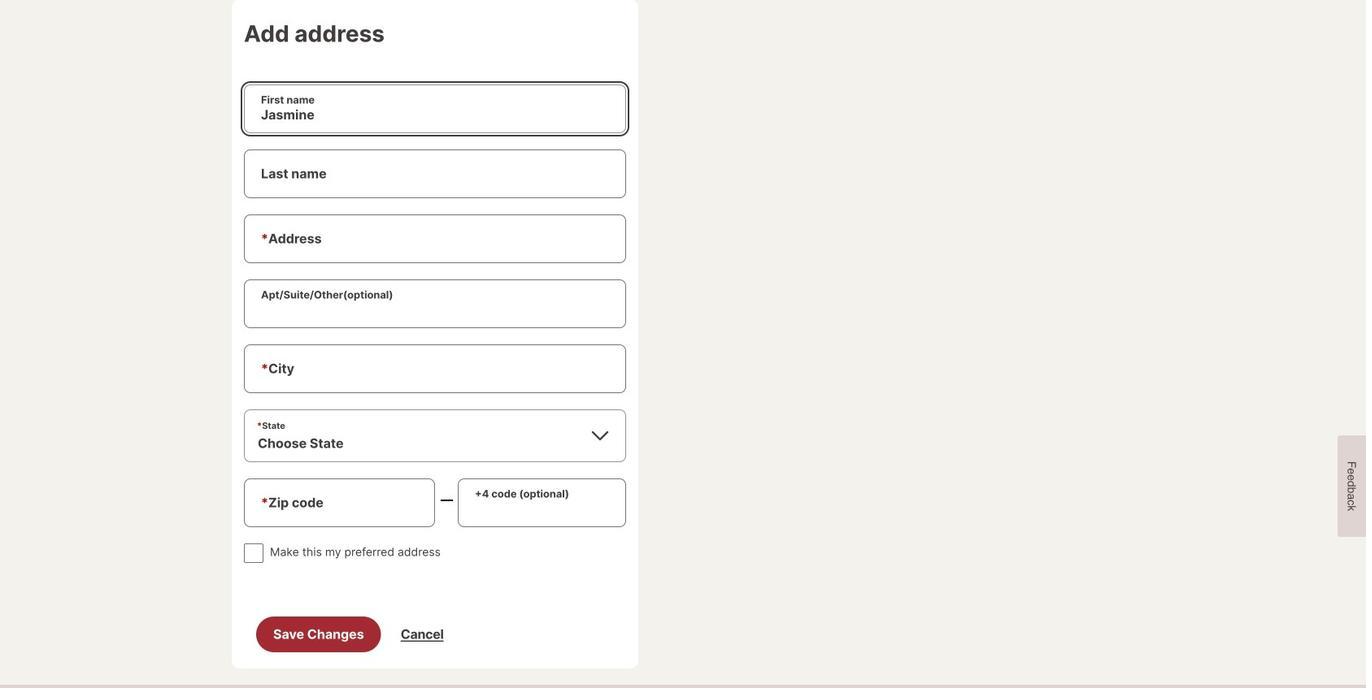Task type: locate. For each thing, give the bounding box(es) containing it.
Apt/Suite/Other optional text field
[[245, 280, 625, 328]]

None text field
[[459, 480, 625, 527]]

First name text field
[[245, 85, 625, 132]]



Task type: vqa. For each thing, say whether or not it's contained in the screenshot.
top navigation with the logo, search field, account and cart element
no



